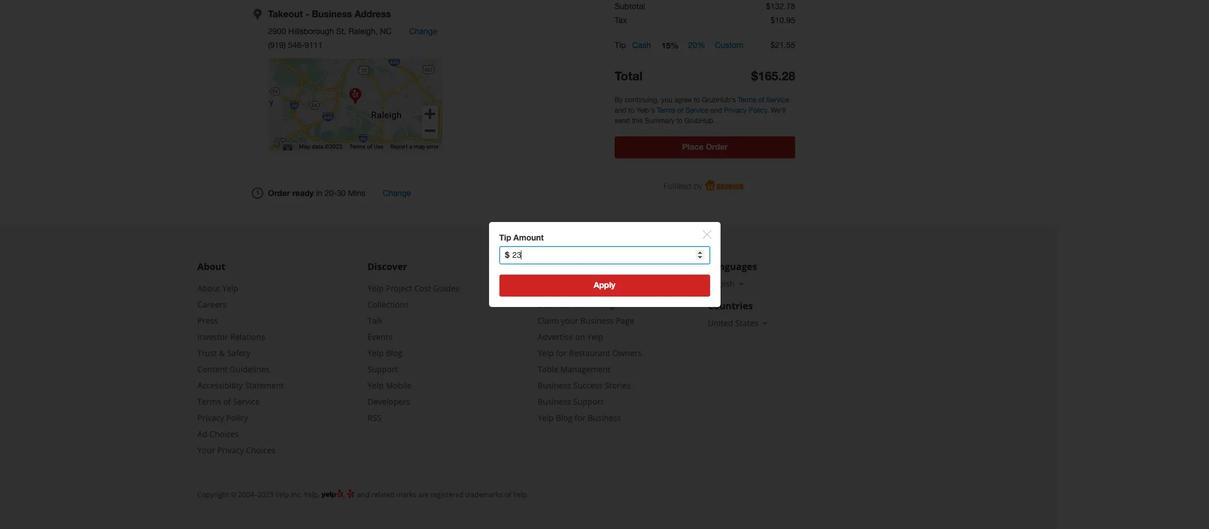 Task type: vqa. For each thing, say whether or not it's contained in the screenshot.
right Ramen
no



Task type: locate. For each thing, give the bounding box(es) containing it.
0 vertical spatial privacy policy link
[[724, 107, 767, 115]]

blog
[[386, 348, 402, 359], [556, 413, 573, 424]]

0 horizontal spatial service
[[233, 397, 260, 408]]

0 vertical spatial change button
[[409, 27, 437, 37]]

raleigh,
[[348, 27, 378, 36]]

privacy policy link up ad choices link
[[197, 413, 248, 424]]

trust & safety link
[[197, 348, 250, 359]]

1 horizontal spatial order
[[706, 142, 728, 152]]

1 horizontal spatial choices
[[246, 445, 275, 456]]

1 vertical spatial choices
[[246, 445, 275, 456]]

policy for and
[[749, 107, 767, 115]]

to right summary
[[676, 117, 683, 125]]

0 horizontal spatial policy
[[226, 413, 248, 424]]

policy up ad choices link
[[226, 413, 248, 424]]

policy for service
[[226, 413, 248, 424]]

privacy inside by continuing, you agree to grubhub's terms of service and to yelp's terms of service and privacy policy
[[724, 107, 747, 115]]

change button right the mins
[[383, 189, 411, 199]]

0 vertical spatial support
[[368, 364, 398, 375]]

marks
[[396, 490, 416, 500]]

2 horizontal spatial terms of service link
[[738, 96, 789, 104]]

1 horizontal spatial terms of service link
[[657, 107, 708, 115]]

order right place
[[706, 142, 728, 152]]

management
[[560, 364, 611, 375]]

yelp.
[[513, 490, 529, 500]]

yelp down the business support link in the bottom of the page
[[538, 413, 554, 424]]

yelp,
[[304, 490, 320, 500]]

business down stories
[[588, 413, 621, 424]]

tip up $
[[499, 233, 511, 243]]

0 horizontal spatial privacy policy link
[[197, 413, 248, 424]]

change for change button to the bottom
[[383, 189, 411, 198]]

this
[[632, 117, 643, 125]]

1 vertical spatial privacy
[[197, 413, 224, 424]]

1 about from the top
[[197, 261, 225, 273]]

terms right 'grubhub's'
[[738, 96, 756, 104]]

2 vertical spatial service
[[233, 397, 260, 408]]

0 vertical spatial policy
[[749, 107, 767, 115]]

and down 'grubhub's'
[[710, 107, 722, 115]]

0 vertical spatial choices
[[210, 429, 239, 440]]

choices
[[210, 429, 239, 440], [246, 445, 275, 456]]

to right the agree on the right top
[[694, 96, 700, 104]]

privacy for service
[[197, 413, 224, 424]]

terms of service link down 'accessibility'
[[197, 397, 260, 408]]

change button
[[409, 27, 437, 37], [383, 189, 411, 199]]

mins
[[348, 189, 365, 198]]

privacy for and
[[724, 107, 747, 115]]

service down accessibility statement link
[[233, 397, 260, 408]]

to
[[694, 96, 700, 104], [628, 107, 634, 115], [676, 117, 683, 125]]

careers link
[[197, 299, 227, 310]]

business down owner
[[580, 316, 614, 327]]

order inside 'button'
[[706, 142, 728, 152]]

yelp mobile link
[[368, 380, 412, 391]]

2900 hillsborough st, raleigh, nc
[[268, 27, 392, 36]]

support down yelp blog link on the left of the page
[[368, 364, 398, 375]]

for
[[560, 261, 574, 273], [556, 283, 567, 294], [556, 348, 567, 359], [575, 413, 586, 424]]

0 horizontal spatial blog
[[386, 348, 402, 359]]

1 horizontal spatial policy
[[749, 107, 767, 115]]

subtotal
[[615, 2, 645, 11]]

business owner login link
[[538, 299, 621, 310]]

collections
[[368, 299, 409, 310]]

change right the mins
[[383, 189, 411, 198]]

st,
[[336, 27, 346, 36]]

of down $165.28
[[758, 96, 764, 104]]

2 vertical spatial terms of service link
[[197, 397, 260, 408]]

privacy down ad choices link
[[217, 445, 244, 456]]

1 vertical spatial change
[[383, 189, 411, 198]]

0 horizontal spatial order
[[268, 188, 290, 198]]

place
[[682, 142, 704, 152]]

privacy down 'grubhub's'
[[724, 107, 747, 115]]

2 horizontal spatial to
[[694, 96, 700, 104]]

privacy up ad choices link
[[197, 413, 224, 424]]

(919) 546-9111
[[268, 41, 323, 50]]

1 vertical spatial about
[[197, 283, 220, 294]]

1 vertical spatial terms of service link
[[657, 107, 708, 115]]

by continuing, you agree to grubhub's terms of service and to yelp's terms of service and privacy policy
[[615, 96, 789, 115]]

0 horizontal spatial to
[[628, 107, 634, 115]]

to up the this
[[628, 107, 634, 115]]

1 vertical spatial policy
[[226, 413, 248, 424]]

support inside yelp for business business owner login claim your business page advertise on yelp yelp for restaurant owners table management business success stories business support yelp blog for business
[[573, 397, 604, 408]]

0 vertical spatial privacy
[[724, 107, 747, 115]]

1 vertical spatial privacy policy link
[[197, 413, 248, 424]]

2 about from the top
[[197, 283, 220, 294]]

yelp up the careers link
[[222, 283, 238, 294]]

order left ready
[[268, 188, 290, 198]]

1 vertical spatial tip
[[499, 233, 511, 243]]

&
[[219, 348, 225, 359]]

$
[[505, 250, 510, 260]]

terms down 'accessibility'
[[197, 397, 221, 408]]

change right nc
[[409, 27, 437, 36]]

yelp right on
[[587, 332, 603, 343]]

tip for tip
[[615, 41, 626, 50]]

yelp blog link
[[368, 348, 402, 359]]

takeout
[[268, 8, 303, 19]]

terms of use
[[349, 144, 383, 150]]

change button right nc
[[409, 27, 437, 37]]

0 vertical spatial order
[[706, 142, 728, 152]]

change
[[409, 27, 437, 36], [383, 189, 411, 198]]

support inside yelp project cost guides collections talk events yelp blog support yelp mobile developers rss
[[368, 364, 398, 375]]

1 horizontal spatial service
[[685, 107, 708, 115]]

discover
[[368, 261, 407, 273]]

custom
[[715, 41, 743, 50]]

guidelines
[[230, 364, 270, 375]]

registered
[[431, 490, 464, 500]]

of down 'accessibility'
[[223, 397, 231, 408]]

and right "yelp burst" icon
[[357, 490, 370, 500]]

claim your business page link
[[538, 316, 634, 327]]

order ready in 20-30 mins
[[268, 188, 365, 198]]

fulfilled
[[663, 182, 691, 191]]

1 horizontal spatial support
[[573, 397, 604, 408]]

0 vertical spatial terms of service link
[[738, 96, 789, 104]]

terms inside about yelp careers press investor relations trust & safety content guidelines accessibility statement terms of service privacy policy ad choices your privacy choices
[[197, 397, 221, 408]]

blog inside yelp project cost guides collections talk events yelp blog support yelp mobile developers rss
[[386, 348, 402, 359]]

about up about yelp link
[[197, 261, 225, 273]]

languages
[[708, 261, 757, 273]]

yelp burst image
[[347, 489, 356, 499]]

privacy policy link down 'grubhub's'
[[724, 107, 767, 115]]

hillsborough
[[288, 27, 334, 36]]

service up we'll
[[766, 96, 789, 104]]

a
[[409, 144, 412, 150]]

total
[[615, 69, 643, 84]]

business
[[312, 8, 352, 19], [576, 261, 616, 273], [569, 283, 602, 294], [538, 299, 571, 310], [580, 316, 614, 327], [538, 380, 571, 391], [538, 397, 571, 408], [588, 413, 621, 424]]

0 vertical spatial change
[[409, 27, 437, 36]]

and related marks are registered trademarks of yelp.
[[357, 490, 529, 500]]

service up the grubhub.
[[685, 107, 708, 115]]

use
[[374, 144, 383, 150]]

we'll
[[771, 107, 786, 115]]

. we'll send this summary to grubhub.
[[615, 107, 786, 125]]

1 horizontal spatial tip
[[615, 41, 626, 50]]

about yelp careers press investor relations trust & safety content guidelines accessibility statement terms of service privacy policy ad choices your privacy choices
[[197, 283, 284, 456]]

2 horizontal spatial and
[[710, 107, 722, 115]]

yelp for business link
[[538, 283, 602, 294]]

0 vertical spatial about
[[197, 261, 225, 273]]

1 vertical spatial support
[[573, 397, 604, 408]]

support
[[368, 364, 398, 375], [573, 397, 604, 408]]

0 horizontal spatial support
[[368, 364, 398, 375]]

events link
[[368, 332, 392, 343]]

1 horizontal spatial privacy policy link
[[724, 107, 767, 115]]

table
[[538, 364, 558, 375]]

20%
[[688, 41, 705, 50]]

2 horizontal spatial service
[[766, 96, 789, 104]]

to inside . we'll send this summary to grubhub.
[[676, 117, 683, 125]]

1 vertical spatial to
[[628, 107, 634, 115]]

privacy
[[724, 107, 747, 115], [197, 413, 224, 424], [217, 445, 244, 456]]

events
[[368, 332, 392, 343]]

for down advertise
[[556, 348, 567, 359]]

about inside about yelp careers press investor relations trust & safety content guidelines accessibility statement terms of service privacy policy ad choices your privacy choices
[[197, 283, 220, 294]]

blog down the business support link in the bottom of the page
[[556, 413, 573, 424]]

policy left we'll
[[749, 107, 767, 115]]

tip inside × dialog
[[499, 233, 511, 243]]

blog up support 'link'
[[386, 348, 402, 359]]

2 vertical spatial to
[[676, 117, 683, 125]]

1 horizontal spatial blog
[[556, 413, 573, 424]]

business up the apply
[[576, 261, 616, 273]]

terms of service link down the agree on the right top
[[657, 107, 708, 115]]

support down success
[[573, 397, 604, 408]]

order
[[706, 142, 728, 152], [268, 188, 290, 198]]

content guidelines link
[[197, 364, 270, 375]]

choices up copyright © 2004–2023 yelp inc. yelp,
[[246, 445, 275, 456]]

choices up your privacy choices link
[[210, 429, 239, 440]]

talk
[[368, 316, 383, 327]]

terms of service link up . at the top right
[[738, 96, 789, 104]]

terms
[[738, 96, 756, 104], [657, 107, 676, 115], [349, 144, 366, 150], [197, 397, 221, 408]]

policy inside about yelp careers press investor relations trust & safety content guidelines accessibility statement terms of service privacy policy ad choices your privacy choices
[[226, 413, 248, 424]]

1 vertical spatial change button
[[383, 189, 411, 199]]

restaurant
[[569, 348, 610, 359]]

rss
[[368, 413, 381, 424]]

claim
[[538, 316, 559, 327]]

owner
[[573, 299, 599, 310]]

tip
[[615, 41, 626, 50], [499, 233, 511, 243]]

0 vertical spatial tip
[[615, 41, 626, 50]]

about up the careers link
[[197, 283, 220, 294]]

1 horizontal spatial to
[[676, 117, 683, 125]]

tip left cash
[[615, 41, 626, 50]]

collections link
[[368, 299, 409, 310]]

project
[[386, 283, 412, 294]]

press
[[197, 316, 218, 327]]

content
[[197, 364, 228, 375]]

0 horizontal spatial tip
[[499, 233, 511, 243]]

0 vertical spatial blog
[[386, 348, 402, 359]]

yelp down events on the bottom left of the page
[[368, 348, 384, 359]]

developers
[[368, 397, 410, 408]]

yelp's
[[636, 107, 655, 115]]

tip for tip amount
[[499, 233, 511, 243]]

policy inside by continuing, you agree to grubhub's terms of service and to yelp's terms of service and privacy policy
[[749, 107, 767, 115]]

map region
[[144, 1, 589, 298]]

yelp
[[538, 261, 558, 273], [222, 283, 238, 294], [368, 283, 384, 294], [538, 283, 554, 294], [587, 332, 603, 343], [368, 348, 384, 359], [538, 348, 554, 359], [368, 380, 384, 391], [538, 413, 554, 424], [275, 490, 289, 500]]

20% button
[[688, 41, 705, 51]]

accessibility statement link
[[197, 380, 284, 391]]

and up send
[[615, 107, 626, 115]]

×
[[701, 221, 713, 245]]

0 vertical spatial service
[[766, 96, 789, 104]]

1 vertical spatial order
[[268, 188, 290, 198]]

1 vertical spatial blog
[[556, 413, 573, 424]]

data
[[312, 144, 323, 150]]

investor
[[197, 332, 228, 343]]



Task type: describe. For each thing, give the bounding box(es) containing it.
change for top change button
[[409, 27, 437, 36]]

2 vertical spatial privacy
[[217, 445, 244, 456]]

yelp inside about yelp careers press investor relations trust & safety content guidelines accessibility statement terms of service privacy policy ad choices your privacy choices
[[222, 283, 238, 294]]

$10.95
[[770, 16, 795, 25]]

takeout - business address
[[268, 8, 391, 19]]

1 vertical spatial service
[[685, 107, 708, 115]]

yelp logo image
[[321, 489, 343, 500]]

map
[[299, 144, 310, 150]]

of down the agree on the right top
[[677, 107, 684, 115]]

business down table
[[538, 380, 571, 391]]

©
[[231, 490, 236, 500]]

on
[[575, 332, 585, 343]]

20-
[[325, 189, 337, 198]]

yelp up claim
[[538, 283, 554, 294]]

yelp left inc.
[[275, 490, 289, 500]]

place order button
[[615, 137, 795, 159]]

yelp down support 'link'
[[368, 380, 384, 391]]

stories
[[605, 380, 631, 391]]

rss link
[[368, 413, 381, 424]]

trust
[[197, 348, 217, 359]]

send
[[615, 117, 630, 125]]

nc
[[380, 27, 392, 36]]

tax
[[615, 16, 627, 25]]

0.00 number field
[[512, 250, 704, 261]]

guides
[[433, 283, 459, 294]]

ad choices link
[[197, 429, 239, 440]]

by
[[694, 182, 702, 191]]

you
[[661, 96, 672, 104]]

yelp project cost guides collections talk events yelp blog support yelp mobile developers rss
[[368, 283, 459, 424]]

yelp up yelp for business link
[[538, 261, 558, 273]]

yelp for restaurant owners link
[[538, 348, 642, 359]]

0 vertical spatial to
[[694, 96, 700, 104]]

(919)
[[268, 41, 286, 50]]

support link
[[368, 364, 398, 375]]

copyright
[[197, 490, 229, 500]]

about for about
[[197, 261, 225, 273]]

google image
[[271, 136, 310, 151]]

-
[[306, 8, 309, 19]]

yelp up collections
[[368, 283, 384, 294]]

talk link
[[368, 316, 383, 327]]

$21.55
[[770, 41, 795, 50]]

of left use
[[367, 144, 372, 150]]

your privacy choices link
[[197, 445, 275, 456]]

business up the "yelp blog for business" 'link'
[[538, 397, 571, 408]]

1 horizontal spatial and
[[615, 107, 626, 115]]

by
[[615, 96, 623, 104]]

apply
[[594, 280, 615, 290]]

business up claim
[[538, 299, 571, 310]]

,
[[343, 490, 347, 500]]

owners
[[612, 348, 642, 359]]

terms of use link
[[349, 144, 383, 150]]

0 horizontal spatial terms of service link
[[197, 397, 260, 408]]

business success stories link
[[538, 380, 631, 391]]

agree
[[674, 96, 692, 104]]

amount
[[513, 233, 544, 243]]

ad
[[197, 429, 207, 440]]

your
[[197, 445, 215, 456]]

for down the business support link in the bottom of the page
[[575, 413, 586, 424]]

of left yelp.
[[505, 490, 511, 500]]

15%
[[661, 41, 679, 51]]

accessibility
[[197, 380, 243, 391]]

press link
[[197, 316, 218, 327]]

yelp up table
[[538, 348, 554, 359]]

custom button
[[715, 41, 743, 51]]

map
[[414, 144, 425, 150]]

9111
[[305, 41, 323, 50]]

30
[[337, 189, 346, 198]]

apply button
[[499, 275, 710, 297]]

fulfilled by
[[663, 182, 702, 191]]

keyboard shortcuts image
[[283, 145, 292, 150]]

terms left use
[[349, 144, 366, 150]]

inc.
[[291, 490, 302, 500]]

success
[[573, 380, 603, 391]]

business support link
[[538, 397, 604, 408]]

relations
[[230, 332, 265, 343]]

service inside about yelp careers press investor relations trust & safety content guidelines accessibility statement terms of service privacy policy ad choices your privacy choices
[[233, 397, 260, 408]]

× dialog
[[0, 0, 1209, 530]]

are
[[418, 490, 429, 500]]

terms down you
[[657, 107, 676, 115]]

about yelp link
[[197, 283, 238, 294]]

your
[[561, 316, 578, 327]]

$165.28
[[751, 69, 795, 84]]

advertise on yelp link
[[538, 332, 603, 343]]

$132.78
[[766, 2, 795, 11]]

15% button
[[661, 41, 679, 51]]

business up owner
[[569, 283, 602, 294]]

grubhub.
[[685, 117, 715, 125]]

cash
[[632, 41, 651, 50]]

yelp for business business owner login claim your business page advertise on yelp yelp for restaurant owners table management business success stories business support yelp blog for business
[[538, 283, 642, 424]]

0 horizontal spatial and
[[357, 490, 370, 500]]

for up business owner login link
[[556, 283, 567, 294]]

blog inside yelp for business business owner login claim your business page advertise on yelp yelp for restaurant owners table management business success stories business support yelp blog for business
[[556, 413, 573, 424]]

of inside about yelp careers press investor relations trust & safety content guidelines accessibility statement terms of service privacy policy ad choices your privacy choices
[[223, 397, 231, 408]]

statement
[[245, 380, 284, 391]]

tip amount
[[499, 233, 544, 243]]

about for about yelp careers press investor relations trust & safety content guidelines accessibility statement terms of service privacy policy ad choices your privacy choices
[[197, 283, 220, 294]]

related
[[371, 490, 394, 500]]

0 horizontal spatial choices
[[210, 429, 239, 440]]

report
[[390, 144, 408, 150]]

error
[[427, 144, 439, 150]]

safety
[[227, 348, 250, 359]]

business up '2900 hillsborough st, raleigh, nc'
[[312, 8, 352, 19]]

yelp project cost guides link
[[368, 283, 459, 294]]

2004–2023
[[238, 490, 273, 500]]

continuing,
[[625, 96, 659, 104]]

yelp for business
[[538, 261, 616, 273]]

page
[[616, 316, 634, 327]]

for up yelp for business link
[[560, 261, 574, 273]]



